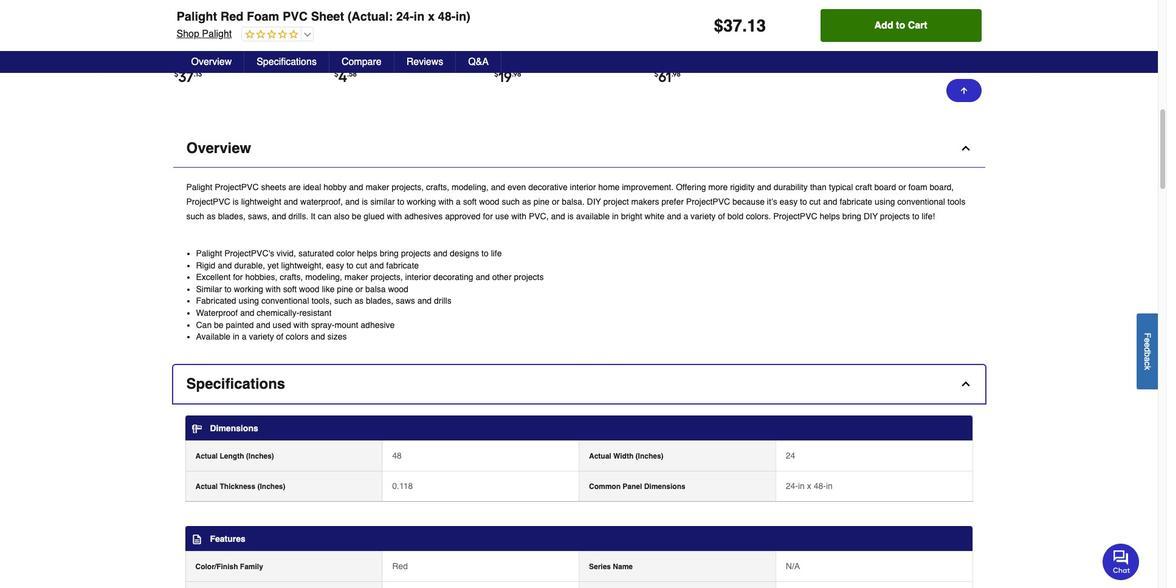 Task type: vqa. For each thing, say whether or not it's contained in the screenshot.
the right soft
yes



Task type: locate. For each thing, give the bounding box(es) containing it.
1 vertical spatial crafts,
[[280, 272, 303, 282]]

(inches) right thickness
[[257, 483, 285, 491]]

working down hobbies,
[[234, 284, 263, 294]]

conventional inside palight projectpvc sheets are ideal hobby and maker projects, crafts, modeling, and even decorative interior home improvement. offering more rigidity and durability than typical craft board or foam board, projectpvc is lightweight and waterproof, and is similar to working with a soft wood such as pine or balsa. diy project makers prefer projectpvc because it's easy to cut and fabricate using conventional tools such as blades, saws, and drills. it can also be glued with adhesives approved for use with pvc, and is available in bright white and a variety of bold colors. projectpvc helps bring diy projects to life!
[[897, 197, 945, 207]]

0 vertical spatial insulation
[[728, 37, 766, 47]]

1 vertical spatial conventional
[[261, 296, 309, 306]]

of left bold
[[718, 212, 725, 221]]

0 horizontal spatial soft
[[283, 284, 297, 294]]

maker up similar
[[366, 182, 389, 192]]

(actual:
[[348, 10, 393, 24], [174, 37, 204, 47]]

approved
[[445, 212, 481, 221]]

1 vertical spatial ft
[[668, 37, 674, 47]]

1 horizontal spatial sheet
[[311, 10, 344, 24]]

can
[[196, 320, 212, 330]]

37 down shop in the left of the page
[[178, 68, 194, 86]]

projects, up similar
[[392, 182, 424, 192]]

$ down hardboard
[[494, 70, 498, 78]]

garage down r-
[[676, 37, 706, 47]]

common
[[589, 483, 621, 491]]

is left lightweight
[[233, 197, 239, 207]]

1 horizontal spatial soft
[[463, 197, 477, 207]]

improvement.
[[622, 182, 674, 192]]

0 horizontal spatial foam
[[220, 25, 242, 35]]

add to cart
[[874, 20, 927, 31]]

0 horizontal spatial interior
[[405, 272, 431, 282]]

0 horizontal spatial (actual:
[[174, 37, 204, 47]]

1 vertical spatial overview
[[186, 140, 251, 157]]

saws,
[[248, 212, 270, 221]]

1 vertical spatial easy
[[326, 261, 344, 270]]

or left foam
[[899, 182, 906, 192]]

as inside "palight projectpvc's vivid, saturated color helps bring projects and designs to life rigid and durable, yet lightweight, easy to cut and fabricate excellent for hobbies, crafts, modeling, maker projects, interior decorating and other projects similar to working with soft wood like pine or balsa wood fabricated using conventional tools, such as blades, saws and drills waterproof and chemically-resistant can be painted and used with spray-mount adhesive available in a variety of colors and sizes"
[[355, 296, 364, 306]]

modeling, up like
[[305, 272, 342, 282]]

board inside 48-in x 96-in smooth white hardboard marker board wall panel
[[568, 37, 592, 47]]

red for red
[[392, 562, 408, 571]]

working up adhesives
[[407, 197, 436, 207]]

q&a button
[[456, 51, 502, 73]]

1 vertical spatial fabricate
[[386, 261, 419, 270]]

be inside palight projectpvc sheets are ideal hobby and maker projects, crafts, modeling, and even decorative interior home improvement. offering more rigidity and durability than typical craft board or foam board, projectpvc is lightweight and waterproof, and is similar to working with a soft wood such as pine or balsa. diy project makers prefer projectpvc because it's easy to cut and fabricate using conventional tools such as blades, saws, and drills. it can also be glued with adhesives approved for use with pvc, and is available in bright white and a variety of bold colors. projectpvc helps bring diy projects to life!
[[352, 212, 361, 221]]

1 vertical spatial pvc
[[244, 25, 260, 35]]

projectpvc down "more"
[[686, 197, 730, 207]]

to right similar
[[397, 197, 404, 207]]

and left used
[[256, 320, 270, 330]]

is up glued
[[362, 197, 368, 207]]

panel
[[494, 49, 516, 60], [623, 483, 642, 491]]

$ for $ 4 .58
[[334, 70, 338, 78]]

ideal
[[303, 182, 321, 192]]

pvc up zero stars image
[[283, 10, 308, 24]]

0 vertical spatial 37
[[723, 16, 742, 35]]

1 vertical spatial using
[[239, 296, 259, 306]]

0 horizontal spatial red
[[203, 25, 218, 35]]

maker up balsa
[[345, 272, 368, 282]]

0 horizontal spatial conventional
[[261, 296, 309, 306]]

$ left .58
[[334, 70, 338, 78]]

modeling, inside "palight projectpvc's vivid, saturated color helps bring projects and designs to life rigid and durable, yet lightweight, easy to cut and fabricate excellent for hobbies, crafts, modeling, maker projects, interior decorating and other projects similar to working with soft wood like pine or balsa wood fabricated using conventional tools, such as blades, saws and drills waterproof and chemically-resistant can be painted and used with spray-mount adhesive available in a variety of colors and sizes"
[[305, 272, 342, 282]]

0 vertical spatial blades,
[[218, 212, 245, 221]]

color/finish
[[195, 563, 238, 571]]

sheet down palight red foam pvc sheet (actual: 24-in x 48-in)
[[262, 25, 284, 35]]

reviews
[[407, 57, 443, 67]]

0 horizontal spatial 24-
[[206, 37, 218, 47]]

f
[[1143, 333, 1153, 338]]

glued
[[364, 212, 385, 221]]

for down durable,
[[233, 272, 243, 282]]

conventional down foam
[[897, 197, 945, 207]]

decorative
[[528, 182, 568, 192]]

and down are
[[284, 197, 298, 207]]

helps inside palight projectpvc sheets are ideal hobby and maker projects, crafts, modeling, and even decorative interior home improvement. offering more rigidity and durability than typical craft board or foam board, projectpvc is lightweight and waterproof, and is similar to working with a soft wood such as pine or balsa. diy project makers prefer projectpvc because it's easy to cut and fabricate using conventional tools such as blades, saws, and drills. it can also be glued with adhesives approved for use with pvc, and is available in bright white and a variety of bold colors. projectpvc helps bring diy projects to life!
[[820, 212, 840, 221]]

soft up chemically-
[[283, 284, 297, 294]]

palight inside 37 list item
[[174, 25, 201, 35]]

and left other
[[476, 272, 490, 282]]

specifications button
[[244, 51, 329, 73], [173, 365, 985, 403]]

0 horizontal spatial .98
[[512, 70, 521, 78]]

cut up balsa
[[356, 261, 367, 270]]

using up painted
[[239, 296, 259, 306]]

even
[[508, 182, 526, 192]]

similar
[[370, 197, 395, 207]]

such up rigid
[[186, 212, 204, 221]]

conventional up chemically-
[[261, 296, 309, 306]]

(actual: up the .13
[[174, 37, 204, 47]]

1 vertical spatial board
[[654, 61, 677, 72]]

overview button up home
[[173, 129, 985, 168]]

1 vertical spatial for
[[233, 272, 243, 282]]

working inside palight projectpvc sheets are ideal hobby and maker projects, crafts, modeling, and even decorative interior home improvement. offering more rigidity and durability than typical craft board or foam board, projectpvc is lightweight and waterproof, and is similar to working with a soft wood such as pine or balsa. diy project makers prefer projectpvc because it's easy to cut and fabricate using conventional tools such as blades, saws, and drills. it can also be glued with adhesives approved for use with pvc, and is available in bright white and a variety of bold colors. projectpvc helps bring diy projects to life!
[[407, 197, 436, 207]]

1 horizontal spatial modeling,
[[452, 182, 489, 192]]

.58
[[347, 70, 357, 78]]

$ inside $ 4 .58
[[334, 70, 338, 78]]

1 vertical spatial cut
[[356, 261, 367, 270]]

hobby
[[324, 182, 347, 192]]

1 vertical spatial soft
[[283, 284, 297, 294]]

e up d
[[1143, 338, 1153, 343]]

projectpvc down 'it's'
[[773, 212, 817, 221]]

1 vertical spatial garage
[[726, 49, 756, 60]]

garage
[[676, 37, 706, 47], [726, 49, 756, 60]]

red inside red foam pvc sheet (actual: 24-in x 48-in)
[[203, 25, 218, 35]]

chevron up image
[[960, 378, 972, 390]]

wood up use
[[479, 197, 499, 207]]

palight inside "palight projectpvc's vivid, saturated color helps bring projects and designs to life rigid and durable, yet lightweight, easy to cut and fabricate excellent for hobbies, crafts, modeling, maker projects, interior decorating and other projects similar to working with soft wood like pine or balsa wood fabricated using conventional tools, such as blades, saws and drills waterproof and chemically-resistant can be painted and used with spray-mount adhesive available in a variety of colors and sizes"
[[196, 249, 222, 258]]

is down balsa.
[[568, 212, 574, 221]]

pvc right shop palight
[[244, 25, 260, 35]]

37 inside list item
[[178, 68, 194, 86]]

1 vertical spatial interior
[[405, 272, 431, 282]]

1 vertical spatial diy
[[864, 212, 878, 221]]

2 horizontal spatial wood
[[479, 197, 499, 207]]

to inside button
[[896, 20, 905, 31]]

foam up zero stars image
[[247, 10, 279, 24]]

interior inside "palight projectpvc's vivid, saturated color helps bring projects and designs to life rigid and durable, yet lightweight, easy to cut and fabricate excellent for hobbies, crafts, modeling, maker projects, interior decorating and other projects similar to working with soft wood like pine or balsa wood fabricated using conventional tools, such as blades, saws and drills waterproof and chemically-resistant can be painted and used with spray-mount adhesive available in a variety of colors and sizes"
[[405, 272, 431, 282]]

overview button
[[179, 51, 244, 73], [173, 129, 985, 168]]

1 vertical spatial helps
[[357, 249, 377, 258]]

0 horizontal spatial for
[[233, 272, 243, 282]]

for inside palight projectpvc sheets are ideal hobby and maker projects, crafts, modeling, and even decorative interior home improvement. offering more rigidity and durability than typical craft board or foam board, projectpvc is lightweight and waterproof, and is similar to working with a soft wood such as pine or balsa. diy project makers prefer projectpvc because it's easy to cut and fabricate using conventional tools such as blades, saws, and drills. it can also be glued with adhesives approved for use with pvc, and is available in bright white and a variety of bold colors. projectpvc helps bring diy projects to life!
[[483, 212, 493, 221]]

helps inside "palight projectpvc's vivid, saturated color helps bring projects and designs to life rigid and durable, yet lightweight, easy to cut and fabricate excellent for hobbies, crafts, modeling, maker projects, interior decorating and other projects similar to working with soft wood like pine or balsa wood fabricated using conventional tools, such as blades, saws and drills waterproof and chemically-resistant can be painted and used with spray-mount adhesive available in a variety of colors and sizes"
[[357, 249, 377, 258]]

cut
[[809, 197, 821, 207], [356, 261, 367, 270]]

soft up the approved
[[463, 197, 477, 207]]

0 horizontal spatial insulation
[[680, 61, 717, 72]]

pvc,
[[529, 212, 549, 221]]

because
[[732, 197, 765, 207]]

b
[[1143, 352, 1153, 357]]

board down faced
[[654, 61, 677, 72]]

in
[[414, 10, 425, 24], [506, 25, 513, 35], [533, 25, 540, 35], [736, 25, 743, 35], [218, 37, 224, 47], [612, 212, 619, 221], [233, 332, 239, 342], [798, 481, 805, 491], [826, 481, 833, 491]]

0 vertical spatial helps
[[820, 212, 840, 221]]

0 vertical spatial interior
[[570, 182, 596, 192]]

interior up saws at bottom
[[405, 272, 431, 282]]

1 vertical spatial in)
[[245, 37, 254, 47]]

chevron up image
[[960, 142, 972, 154]]

such inside "palight projectpvc's vivid, saturated color helps bring projects and designs to life rigid and durable, yet lightweight, easy to cut and fabricate excellent for hobbies, crafts, modeling, maker projects, interior decorating and other projects similar to working with soft wood like pine or balsa wood fabricated using conventional tools, such as blades, saws and drills waterproof and chemically-resistant can be painted and used with spray-mount adhesive available in a variety of colors and sizes"
[[334, 296, 352, 306]]

1 horizontal spatial helps
[[820, 212, 840, 221]]

2 .98 from the left
[[671, 70, 681, 78]]

$
[[714, 16, 723, 35], [174, 70, 178, 78], [334, 70, 338, 78], [494, 70, 498, 78], [654, 70, 658, 78]]

0 vertical spatial specifications
[[257, 57, 317, 67]]

project
[[603, 197, 629, 207]]

1 horizontal spatial diy
[[864, 212, 878, 221]]

1 vertical spatial maker
[[345, 272, 368, 282]]

1 vertical spatial bring
[[380, 249, 399, 258]]

ft
[[777, 25, 783, 35], [668, 37, 674, 47]]

of inside "palight projectpvc's vivid, saturated color helps bring projects and designs to life rigid and durable, yet lightweight, easy to cut and fabricate excellent for hobbies, crafts, modeling, maker projects, interior decorating and other projects similar to working with soft wood like pine or balsa wood fabricated using conventional tools, such as blades, saws and drills waterproof and chemically-resistant can be painted and used with spray-mount adhesive available in a variety of colors and sizes"
[[276, 332, 283, 342]]

palight inside palight projectpvc sheets are ideal hobby and maker projects, crafts, modeling, and even decorative interior home improvement. offering more rigidity and durability than typical craft board or foam board, projectpvc is lightweight and waterproof, and is similar to working with a soft wood such as pine or balsa. diy project makers prefer projectpvc because it's easy to cut and fabricate using conventional tools such as blades, saws, and drills. it can also be glued with adhesives approved for use with pvc, and is available in bright white and a variety of bold colors. projectpvc helps bring diy projects to life!
[[186, 182, 212, 192]]

1 vertical spatial modeling,
[[305, 272, 342, 282]]

0 horizontal spatial easy
[[326, 261, 344, 270]]

balsa
[[365, 284, 386, 294]]

easy down durability
[[780, 197, 798, 207]]

sheet up compare
[[311, 10, 344, 24]]

.98 inside $ 19 .98
[[512, 70, 521, 78]]

notes image
[[192, 535, 202, 545]]

fabricate down craft
[[840, 197, 872, 207]]

0 vertical spatial sheet
[[311, 10, 344, 24]]

use
[[495, 212, 509, 221]]

1 vertical spatial door
[[758, 49, 777, 60]]

61
[[658, 68, 671, 86]]

and left designs
[[433, 249, 447, 258]]

drills
[[434, 296, 452, 306]]

1 horizontal spatial 37
[[723, 16, 742, 35]]

lightweight,
[[281, 261, 324, 270]]

1 horizontal spatial fabricate
[[840, 197, 872, 207]]

maker inside palight projectpvc sheets are ideal hobby and maker projects, crafts, modeling, and even decorative interior home improvement. offering more rigidity and durability than typical craft board or foam board, projectpvc is lightweight and waterproof, and is similar to working with a soft wood such as pine or balsa. diy project makers prefer projectpvc because it's easy to cut and fabricate using conventional tools such as blades, saws, and drills. it can also be glued with adhesives approved for use with pvc, and is available in bright white and a variety of bold colors. projectpvc helps bring diy projects to life!
[[366, 182, 389, 192]]

0 vertical spatial overview button
[[179, 51, 244, 73]]

door down kit
[[758, 49, 777, 60]]

1 vertical spatial sheet
[[262, 25, 284, 35]]

palight for palight projectpvc sheets are ideal hobby and maker projects, crafts, modeling, and even decorative interior home improvement. offering more rigidity and durability than typical craft board or foam board, projectpvc is lightweight and waterproof, and is similar to working with a soft wood such as pine or balsa. diy project makers prefer projectpvc because it's easy to cut and fabricate using conventional tools such as blades, saws, and drills. it can also be glued with adhesives approved for use with pvc, and is available in bright white and a variety of bold colors. projectpvc helps bring diy projects to life!
[[186, 182, 212, 192]]

in) right shop palight
[[245, 37, 254, 47]]

$ 4 .58
[[334, 68, 357, 86]]

or
[[899, 182, 906, 192], [552, 197, 560, 207], [355, 284, 363, 294]]

(inches)
[[246, 452, 274, 461], [636, 452, 664, 461], [257, 483, 285, 491]]

0 vertical spatial using
[[875, 197, 895, 207]]

mount
[[335, 320, 358, 330]]

maker inside "palight projectpvc's vivid, saturated color helps bring projects and designs to life rigid and durable, yet lightweight, easy to cut and fabricate excellent for hobbies, crafts, modeling, maker projects, interior decorating and other projects similar to working with soft wood like pine or balsa wood fabricated using conventional tools, such as blades, saws and drills waterproof and chemically-resistant can be painted and used with spray-mount adhesive available in a variety of colors and sizes"
[[345, 272, 368, 282]]

0 vertical spatial projects
[[880, 212, 910, 221]]

actual
[[195, 452, 218, 461], [589, 452, 611, 461], [195, 483, 218, 491]]

0 vertical spatial of
[[718, 212, 725, 221]]

palight projectpvc's vivid, saturated color helps bring projects and designs to life rigid and durable, yet lightweight, easy to cut and fabricate excellent for hobbies, crafts, modeling, maker projects, interior decorating and other projects similar to working with soft wood like pine or balsa wood fabricated using conventional tools, such as blades, saws and drills waterproof and chemically-resistant can be painted and used with spray-mount adhesive available in a variety of colors and sizes
[[196, 249, 544, 342]]

0 vertical spatial overview
[[191, 57, 232, 67]]

durable,
[[234, 261, 265, 270]]

fabricate
[[840, 197, 872, 207], [386, 261, 419, 270]]

working
[[407, 197, 436, 207], [234, 284, 263, 294]]

bring down the typical
[[842, 212, 861, 221]]

and up painted
[[240, 308, 254, 318]]

0 horizontal spatial modeling,
[[305, 272, 342, 282]]

2 vertical spatial as
[[355, 296, 364, 306]]

and down the typical
[[823, 197, 837, 207]]

specifications for top specifications button
[[257, 57, 317, 67]]

1 horizontal spatial insulation
[[728, 37, 766, 47]]

is
[[233, 197, 239, 207], [362, 197, 368, 207], [568, 212, 574, 221]]

bring inside palight projectpvc sheets are ideal hobby and maker projects, crafts, modeling, and even decorative interior home improvement. offering more rigidity and durability than typical craft board or foam board, projectpvc is lightweight and waterproof, and is similar to working with a soft wood such as pine or balsa. diy project makers prefer projectpvc because it's easy to cut and fabricate using conventional tools such as blades, saws, and drills. it can also be glued with adhesives approved for use with pvc, and is available in bright white and a variety of bold colors. projectpvc helps bring diy projects to life!
[[842, 212, 861, 221]]

$ 37 . 13
[[714, 16, 766, 35]]

diy down craft
[[864, 212, 878, 221]]

sheets
[[261, 182, 286, 192]]

chemically-
[[257, 308, 299, 318]]

ft up kit
[[777, 25, 783, 35]]

1 horizontal spatial in)
[[456, 10, 470, 24]]

more
[[708, 182, 728, 192]]

1 horizontal spatial bring
[[842, 212, 861, 221]]

1 .98 from the left
[[512, 70, 521, 78]]

0 vertical spatial crafts,
[[426, 182, 449, 192]]

fabricate inside "palight projectpvc's vivid, saturated color helps bring projects and designs to life rigid and durable, yet lightweight, easy to cut and fabricate excellent for hobbies, crafts, modeling, maker projects, interior decorating and other projects similar to working with soft wood like pine or balsa wood fabricated using conventional tools, such as blades, saws and drills waterproof and chemically-resistant can be painted and used with spray-mount adhesive available in a variety of colors and sizes"
[[386, 261, 419, 270]]

be down waterproof
[[214, 320, 223, 330]]

projects right other
[[514, 272, 544, 282]]

48-in x 96-in smooth white hardboard marker board wall panel link
[[494, 25, 611, 60]]

0 horizontal spatial pine
[[337, 284, 353, 294]]

(actual: up the compare button
[[348, 10, 393, 24]]

0 horizontal spatial ft
[[668, 37, 674, 47]]

a down painted
[[242, 332, 247, 342]]

be inside "palight projectpvc's vivid, saturated color helps bring projects and designs to life rigid and durable, yet lightweight, easy to cut and fabricate excellent for hobbies, crafts, modeling, maker projects, interior decorating and other projects similar to working with soft wood like pine or balsa wood fabricated using conventional tools, such as blades, saws and drills waterproof and chemically-resistant can be painted and used with spray-mount adhesive available in a variety of colors and sizes"
[[214, 320, 223, 330]]

1 vertical spatial variety
[[249, 332, 274, 342]]

.98 down hardboard
[[512, 70, 521, 78]]

$ for $ 37 .13
[[174, 70, 178, 78]]

using down board
[[875, 197, 895, 207]]

excellent
[[196, 272, 231, 282]]

$ for $ 19 .98
[[494, 70, 498, 78]]

1 vertical spatial specifications
[[186, 376, 285, 393]]

0 vertical spatial diy
[[587, 197, 601, 207]]

available
[[196, 332, 230, 342]]

1 vertical spatial 37
[[178, 68, 194, 86]]

and
[[349, 182, 363, 192], [491, 182, 505, 192], [757, 182, 771, 192], [284, 197, 298, 207], [345, 197, 359, 207], [823, 197, 837, 207], [272, 212, 286, 221], [551, 212, 565, 221], [667, 212, 681, 221], [433, 249, 447, 258], [218, 261, 232, 270], [370, 261, 384, 270], [476, 272, 490, 282], [417, 296, 432, 306], [240, 308, 254, 318], [256, 320, 270, 330], [311, 332, 325, 342]]

panel inside 48-in x 96-in smooth white hardboard marker board wall panel
[[494, 49, 516, 60]]

1 vertical spatial red
[[203, 25, 218, 35]]

it
[[311, 212, 315, 221]]

1 horizontal spatial .98
[[671, 70, 681, 78]]

0 vertical spatial fabricate
[[840, 197, 872, 207]]

palight projectpvc sheets are ideal hobby and maker projects, crafts, modeling, and even decorative interior home improvement. offering more rigidity and durability than typical craft board or foam board, projectpvc is lightweight and waterproof, and is similar to working with a soft wood such as pine or balsa. diy project makers prefer projectpvc because it's easy to cut and fabricate using conventional tools such as blades, saws, and drills. it can also be glued with adhesives approved for use with pvc, and is available in bright white and a variety of bold colors. projectpvc helps bring diy projects to life!
[[186, 182, 966, 221]]

0 vertical spatial bring
[[842, 212, 861, 221]]

blades,
[[218, 212, 245, 221], [366, 296, 393, 306]]

spray-
[[311, 320, 335, 330]]

$ down faced
[[654, 70, 658, 78]]

0 vertical spatial projects,
[[392, 182, 424, 192]]

pine right like
[[337, 284, 353, 294]]

crafts, inside palight projectpvc sheets are ideal hobby and maker projects, crafts, modeling, and even decorative interior home improvement. offering more rigidity and durability than typical craft board or foam board, projectpvc is lightweight and waterproof, and is similar to working with a soft wood such as pine or balsa. diy project makers prefer projectpvc because it's easy to cut and fabricate using conventional tools such as blades, saws, and drills. it can also be glued with adhesives approved for use with pvc, and is available in bright white and a variety of bold colors. projectpvc helps bring diy projects to life!
[[426, 182, 449, 192]]

insulation down . in the right of the page
[[728, 37, 766, 47]]

interior inside palight projectpvc sheets are ideal hobby and maker projects, crafts, modeling, and even decorative interior home improvement. offering more rigidity and durability than typical craft board or foam board, projectpvc is lightweight and waterproof, and is similar to working with a soft wood such as pine or balsa. diy project makers prefer projectpvc because it's easy to cut and fabricate using conventional tools such as blades, saws, and drills. it can also be glued with adhesives approved for use with pvc, and is available in bright white and a variety of bold colors. projectpvc helps bring diy projects to life!
[[570, 182, 596, 192]]

length
[[220, 452, 244, 461]]

24- up reviews
[[396, 10, 414, 24]]

0 horizontal spatial fabricate
[[386, 261, 419, 270]]

projects down adhesives
[[401, 249, 431, 258]]

2 horizontal spatial 24-
[[786, 481, 798, 491]]

specifications down zero stars image
[[257, 57, 317, 67]]

1 horizontal spatial using
[[875, 197, 895, 207]]

to right add
[[896, 20, 905, 31]]

2 horizontal spatial projects
[[880, 212, 910, 221]]

.
[[742, 16, 747, 35]]

shop
[[177, 29, 199, 40]]

specifications
[[257, 57, 317, 67], [186, 376, 285, 393]]

0 vertical spatial or
[[899, 182, 906, 192]]

37 for .13
[[178, 68, 194, 86]]

1 horizontal spatial pvc
[[283, 10, 308, 24]]

diy
[[587, 197, 601, 207], [864, 212, 878, 221]]

conventional inside "palight projectpvc's vivid, saturated color helps bring projects and designs to life rigid and durable, yet lightweight, easy to cut and fabricate excellent for hobbies, crafts, modeling, maker projects, interior decorating and other projects similar to working with soft wood like pine or balsa wood fabricated using conventional tools, such as blades, saws and drills waterproof and chemically-resistant can be painted and used with spray-mount adhesive available in a variety of colors and sizes"
[[261, 296, 309, 306]]

$ inside the $ 37 .13
[[174, 70, 178, 78]]

1 horizontal spatial 24-
[[396, 10, 414, 24]]

specifications down available
[[186, 376, 285, 393]]

0 vertical spatial pine
[[534, 197, 550, 207]]

2 horizontal spatial is
[[568, 212, 574, 221]]

37 list item
[[174, 0, 306, 103]]

projects, up balsa
[[371, 272, 403, 282]]

37 right the 4.8,
[[723, 16, 742, 35]]

dimensions up actual length (inches)
[[210, 424, 258, 433]]

pvc
[[283, 10, 308, 24], [244, 25, 260, 35]]

easy inside palight projectpvc sheets are ideal hobby and maker projects, crafts, modeling, and even decorative interior home improvement. offering more rigidity and durability than typical craft board or foam board, projectpvc is lightweight and waterproof, and is similar to working with a soft wood such as pine or balsa. diy project makers prefer projectpvc because it's easy to cut and fabricate using conventional tools such as blades, saws, and drills. it can also be glued with adhesives approved for use with pvc, and is available in bright white and a variety of bold colors. projectpvc helps bring diy projects to life!
[[780, 197, 798, 207]]

modeling,
[[452, 182, 489, 192], [305, 272, 342, 282]]

such down like
[[334, 296, 352, 306]]

0 vertical spatial red
[[220, 10, 243, 24]]

0 horizontal spatial garage
[[676, 37, 706, 47]]

blades, inside palight projectpvc sheets are ideal hobby and maker projects, crafts, modeling, and even decorative interior home improvement. offering more rigidity and durability than typical craft board or foam board, projectpvc is lightweight and waterproof, and is similar to working with a soft wood such as pine or balsa. diy project makers prefer projectpvc because it's easy to cut and fabricate using conventional tools such as blades, saws, and drills. it can also be glued with adhesives approved for use with pvc, and is available in bright white and a variety of bold colors. projectpvc helps bring diy projects to life!
[[218, 212, 245, 221]]

or down decorative
[[552, 197, 560, 207]]

insulation down 'polystyrene'
[[680, 61, 717, 72]]

1 horizontal spatial is
[[362, 197, 368, 207]]

helps right color
[[357, 249, 377, 258]]

0 horizontal spatial blades,
[[218, 212, 245, 221]]

a
[[456, 197, 461, 207], [684, 212, 688, 221], [242, 332, 247, 342], [1143, 357, 1153, 362]]

crafts,
[[426, 182, 449, 192], [280, 272, 303, 282]]

home
[[598, 182, 620, 192]]

add to cart button
[[820, 9, 981, 42]]

tools
[[948, 197, 966, 207]]

board,
[[930, 182, 954, 192]]

interior
[[570, 182, 596, 192], [405, 272, 431, 282]]

0 horizontal spatial cut
[[356, 261, 367, 270]]

bring up balsa
[[380, 249, 399, 258]]

wood
[[479, 197, 499, 207], [299, 284, 319, 294], [388, 284, 408, 294]]

(inches) for 48
[[246, 452, 274, 461]]

blades, inside "palight projectpvc's vivid, saturated color helps bring projects and designs to life rigid and durable, yet lightweight, easy to cut and fabricate excellent for hobbies, crafts, modeling, maker projects, interior decorating and other projects similar to working with soft wood like pine or balsa wood fabricated using conventional tools, such as blades, saws and drills waterproof and chemically-resistant can be painted and used with spray-mount adhesive available in a variety of colors and sizes"
[[366, 296, 393, 306]]

2 horizontal spatial or
[[899, 182, 906, 192]]

projects inside palight projectpvc sheets are ideal hobby and maker projects, crafts, modeling, and even decorative interior home improvement. offering more rigidity and durability than typical craft board or foam board, projectpvc is lightweight and waterproof, and is similar to working with a soft wood such as pine or balsa. diy project makers prefer projectpvc because it's easy to cut and fabricate using conventional tools such as blades, saws, and drills. it can also be glued with adhesives approved for use with pvc, and is available in bright white and a variety of bold colors. projectpvc helps bring diy projects to life!
[[880, 212, 910, 221]]

door down the 4.8,
[[708, 37, 726, 47]]

variety down used
[[249, 332, 274, 342]]

0 vertical spatial panel
[[494, 49, 516, 60]]

board
[[568, 37, 592, 47], [654, 61, 677, 72]]

yet
[[267, 261, 279, 270]]

$ inside $ 19 .98
[[494, 70, 498, 78]]

pvc inside red foam pvc sheet (actual: 24-in x 48-in)
[[244, 25, 260, 35]]

actual left width
[[589, 452, 611, 461]]

0 horizontal spatial bring
[[380, 249, 399, 258]]

hardboard
[[494, 37, 537, 47]]

8-
[[661, 37, 668, 47]]

cut down than
[[809, 197, 821, 207]]

48
[[392, 451, 402, 461]]

diy up available
[[587, 197, 601, 207]]

easy inside "palight projectpvc's vivid, saturated color helps bring projects and designs to life rigid and durable, yet lightweight, easy to cut and fabricate excellent for hobbies, crafts, modeling, maker projects, interior decorating and other projects similar to working with soft wood like pine or balsa wood fabricated using conventional tools, such as blades, saws and drills waterproof and chemically-resistant can be painted and used with spray-mount adhesive available in a variety of colors and sizes"
[[326, 261, 344, 270]]

as left the saws,
[[207, 212, 216, 221]]

of
[[718, 212, 725, 221], [276, 332, 283, 342]]

0 vertical spatial ft
[[777, 25, 783, 35]]

projects
[[880, 212, 910, 221], [401, 249, 431, 258], [514, 272, 544, 282]]

family
[[240, 563, 263, 571]]

(inches) right length
[[246, 452, 274, 461]]

a up k
[[1143, 357, 1153, 362]]

x inside 48-in x 96-in smooth white hardboard marker board wall panel
[[515, 25, 519, 35]]

actual length (inches)
[[195, 452, 274, 461]]

projects down board
[[880, 212, 910, 221]]

variety inside palight projectpvc sheets are ideal hobby and maker projects, crafts, modeling, and even decorative interior home improvement. offering more rigidity and durability than typical craft board or foam board, projectpvc is lightweight and waterproof, and is similar to working with a soft wood such as pine or balsa. diy project makers prefer projectpvc because it's easy to cut and fabricate using conventional tools such as blades, saws, and drills. it can also be glued with adhesives approved for use with pvc, and is available in bright white and a variety of bold colors. projectpvc helps bring diy projects to life!
[[691, 212, 716, 221]]

a inside button
[[1143, 357, 1153, 362]]

typical
[[829, 182, 853, 192]]

modeling, inside palight projectpvc sheets are ideal hobby and maker projects, crafts, modeling, and even decorative interior home improvement. offering more rigidity and durability than typical craft board or foam board, projectpvc is lightweight and waterproof, and is similar to working with a soft wood such as pine or balsa. diy project makers prefer projectpvc because it's easy to cut and fabricate using conventional tools such as blades, saws, and drills. it can also be glued with adhesives approved for use with pvc, and is available in bright white and a variety of bold colors. projectpvc helps bring diy projects to life!
[[452, 182, 489, 192]]

24- down 24
[[786, 481, 798, 491]]

soft inside palight projectpvc sheets are ideal hobby and maker projects, crafts, modeling, and even decorative interior home improvement. offering more rigidity and durability than typical craft board or foam board, projectpvc is lightweight and waterproof, and is similar to working with a soft wood such as pine or balsa. diy project makers prefer projectpvc because it's easy to cut and fabricate using conventional tools such as blades, saws, and drills. it can also be glued with adhesives approved for use with pvc, and is available in bright white and a variety of bold colors. projectpvc helps bring diy projects to life!
[[463, 197, 477, 207]]

garage down "1.25-"
[[726, 49, 756, 60]]

0 horizontal spatial sheet
[[262, 25, 284, 35]]

soft
[[463, 197, 477, 207], [283, 284, 297, 294]]

1 horizontal spatial panel
[[623, 483, 642, 491]]

$ right r-
[[714, 16, 723, 35]]



Task type: describe. For each thing, give the bounding box(es) containing it.
and left even
[[491, 182, 505, 192]]

1 horizontal spatial (actual:
[[348, 10, 393, 24]]

colors.
[[746, 212, 771, 221]]

48- inside red foam pvc sheet (actual: 24-in x 48-in)
[[233, 37, 245, 47]]

saws
[[396, 296, 415, 306]]

1 vertical spatial insulation
[[680, 61, 717, 72]]

projects, inside "palight projectpvc's vivid, saturated color helps bring projects and designs to life rigid and durable, yet lightweight, easy to cut and fabricate excellent for hobbies, crafts, modeling, maker projects, interior decorating and other projects similar to working with soft wood like pine or balsa wood fabricated using conventional tools, such as blades, saws and drills waterproof and chemically-resistant can be painted and used with spray-mount adhesive available in a variety of colors and sizes"
[[371, 272, 403, 282]]

bold
[[728, 212, 744, 221]]

durability
[[774, 182, 808, 192]]

crafts, inside "palight projectpvc's vivid, saturated color helps bring projects and designs to life rigid and durable, yet lightweight, easy to cut and fabricate excellent for hobbies, crafts, modeling, maker projects, interior decorating and other projects similar to working with soft wood like pine or balsa wood fabricated using conventional tools, such as blades, saws and drills waterproof and chemically-resistant can be painted and used with spray-mount adhesive available in a variety of colors and sizes"
[[280, 272, 303, 282]]

19 list item
[[494, 0, 626, 103]]

1 horizontal spatial wood
[[388, 284, 408, 294]]

resistant
[[299, 308, 331, 318]]

r- 4.8, 1.25-in x 1.6875-ft x 8-ft garage door insulation kit faced polystyrene garage door board insulation $ 61 .98
[[654, 25, 783, 86]]

or inside "palight projectpvc's vivid, saturated color helps bring projects and designs to life rigid and durable, yet lightweight, easy to cut and fabricate excellent for hobbies, crafts, modeling, maker projects, interior decorating and other projects similar to working with soft wood like pine or balsa wood fabricated using conventional tools, such as blades, saws and drills waterproof and chemically-resistant can be painted and used with spray-mount adhesive available in a variety of colors and sizes"
[[355, 284, 363, 294]]

it's
[[767, 197, 777, 207]]

in) inside red foam pvc sheet (actual: 24-in x 48-in)
[[245, 37, 254, 47]]

palight for palight projectpvc's vivid, saturated color helps bring projects and designs to life rigid and durable, yet lightweight, easy to cut and fabricate excellent for hobbies, crafts, modeling, maker projects, interior decorating and other projects similar to working with soft wood like pine or balsa wood fabricated using conventional tools, such as blades, saws and drills waterproof and chemically-resistant can be painted and used with spray-mount adhesive available in a variety of colors and sizes
[[196, 249, 222, 258]]

0 horizontal spatial projects
[[401, 249, 431, 258]]

4 list item
[[334, 0, 466, 103]]

actual thickness (inches)
[[195, 483, 285, 491]]

and up balsa
[[370, 261, 384, 270]]

(inches) for 0.118
[[257, 483, 285, 491]]

a down prefer
[[684, 212, 688, 221]]

and up 'it's'
[[757, 182, 771, 192]]

for inside "palight projectpvc's vivid, saturated color helps bring projects and designs to life rigid and durable, yet lightweight, easy to cut and fabricate excellent for hobbies, crafts, modeling, maker projects, interior decorating and other projects similar to working with soft wood like pine or balsa wood fabricated using conventional tools, such as blades, saws and drills waterproof and chemically-resistant can be painted and used with spray-mount adhesive available in a variety of colors and sizes"
[[233, 272, 243, 282]]

variety inside "palight projectpvc's vivid, saturated color helps bring projects and designs to life rigid and durable, yet lightweight, easy to cut and fabricate excellent for hobbies, crafts, modeling, maker projects, interior decorating and other projects similar to working with soft wood like pine or balsa wood fabricated using conventional tools, such as blades, saws and drills waterproof and chemically-resistant can be painted and used with spray-mount adhesive available in a variety of colors and sizes"
[[249, 332, 274, 342]]

1 horizontal spatial ft
[[777, 25, 783, 35]]

0 horizontal spatial dimensions
[[210, 424, 258, 433]]

with up colors
[[294, 320, 309, 330]]

craft
[[856, 182, 872, 192]]

x inside red foam pvc sheet (actual: 24-in x 48-in)
[[227, 37, 231, 47]]

cut inside "palight projectpvc's vivid, saturated color helps bring projects and designs to life rigid and durable, yet lightweight, easy to cut and fabricate excellent for hobbies, crafts, modeling, maker projects, interior decorating and other projects similar to working with soft wood like pine or balsa wood fabricated using conventional tools, such as blades, saws and drills waterproof and chemically-resistant can be painted and used with spray-mount adhesive available in a variety of colors and sizes"
[[356, 261, 367, 270]]

drills.
[[289, 212, 308, 221]]

in inside "palight projectpvc's vivid, saturated color helps bring projects and designs to life rigid and durable, yet lightweight, easy to cut and fabricate excellent for hobbies, crafts, modeling, maker projects, interior decorating and other projects similar to working with soft wood like pine or balsa wood fabricated using conventional tools, such as blades, saws and drills waterproof and chemically-resistant can be painted and used with spray-mount adhesive available in a variety of colors and sizes"
[[233, 332, 239, 342]]

0 horizontal spatial is
[[233, 197, 239, 207]]

2 e from the top
[[1143, 343, 1153, 347]]

features
[[210, 534, 245, 544]]

0 vertical spatial pvc
[[283, 10, 308, 24]]

a inside "palight projectpvc's vivid, saturated color helps bring projects and designs to life rigid and durable, yet lightweight, easy to cut and fabricate excellent for hobbies, crafts, modeling, maker projects, interior decorating and other projects similar to working with soft wood like pine or balsa wood fabricated using conventional tools, such as blades, saws and drills waterproof and chemically-resistant can be painted and used with spray-mount adhesive available in a variety of colors and sizes"
[[242, 332, 247, 342]]

are
[[288, 182, 301, 192]]

designs
[[450, 249, 479, 258]]

with right use
[[511, 212, 526, 221]]

1 vertical spatial panel
[[623, 483, 642, 491]]

dimensions image
[[192, 424, 202, 434]]

1 horizontal spatial or
[[552, 197, 560, 207]]

1 horizontal spatial foam
[[247, 10, 279, 24]]

color/finish family
[[195, 563, 263, 571]]

wood inside palight projectpvc sheets are ideal hobby and maker projects, crafts, modeling, and even decorative interior home improvement. offering more rigidity and durability than typical craft board or foam board, projectpvc is lightweight and waterproof, and is similar to working with a soft wood such as pine or balsa. diy project makers prefer projectpvc because it's easy to cut and fabricate using conventional tools such as blades, saws, and drills. it can also be glued with adhesives approved for use with pvc, and is available in bright white and a variety of bold colors. projectpvc helps bring diy projects to life!
[[479, 197, 499, 207]]

and up the also
[[345, 197, 359, 207]]

adhesive
[[361, 320, 395, 330]]

sheet inside red foam pvc sheet (actual: 24-in x 48-in)
[[262, 25, 284, 35]]

$ 19 .98
[[494, 68, 521, 86]]

waterproof
[[196, 308, 238, 318]]

0 vertical spatial 24-
[[396, 10, 414, 24]]

61 list item
[[654, 0, 786, 103]]

compare button
[[329, 51, 394, 73]]

arrow up image
[[959, 86, 969, 95]]

19
[[498, 68, 512, 86]]

1 vertical spatial specifications button
[[173, 365, 985, 403]]

pine inside palight projectpvc sheets are ideal hobby and maker projects, crafts, modeling, and even decorative interior home improvement. offering more rigidity and durability than typical craft board or foam board, projectpvc is lightweight and waterproof, and is similar to working with a soft wood such as pine or balsa. diy project makers prefer projectpvc because it's easy to cut and fabricate using conventional tools such as blades, saws, and drills. it can also be glued with adhesives approved for use with pvc, and is available in bright white and a variety of bold colors. projectpvc helps bring diy projects to life!
[[534, 197, 550, 207]]

adhesives
[[404, 212, 443, 221]]

projectpvc's
[[224, 249, 274, 258]]

actual for 48
[[195, 452, 218, 461]]

bring inside "palight projectpvc's vivid, saturated color helps bring projects and designs to life rigid and durable, yet lightweight, easy to cut and fabricate excellent for hobbies, crafts, modeling, maker projects, interior decorating and other projects similar to working with soft wood like pine or balsa wood fabricated using conventional tools, such as blades, saws and drills waterproof and chemically-resistant can be painted and used with spray-mount adhesive available in a variety of colors and sizes"
[[380, 249, 399, 258]]

$ inside the r- 4.8, 1.25-in x 1.6875-ft x 8-ft garage door insulation kit faced polystyrene garage door board insulation $ 61 .98
[[654, 70, 658, 78]]

bright
[[621, 212, 642, 221]]

(actual: inside red foam pvc sheet (actual: 24-in x 48-in)
[[174, 37, 204, 47]]

48- inside 48-in x 96-in smooth white hardboard marker board wall panel
[[494, 25, 506, 35]]

than
[[810, 182, 827, 192]]

balsa.
[[562, 197, 585, 207]]

1 horizontal spatial red
[[220, 10, 243, 24]]

1 horizontal spatial door
[[758, 49, 777, 60]]

actual width (inches)
[[589, 452, 664, 461]]

1 vertical spatial dimensions
[[644, 483, 686, 491]]

0.118
[[392, 481, 413, 491]]

96-
[[521, 25, 533, 35]]

2 horizontal spatial as
[[522, 197, 531, 207]]

add
[[874, 20, 893, 31]]

24
[[786, 451, 795, 461]]

zero stars image
[[242, 29, 299, 41]]

makers
[[631, 197, 659, 207]]

24- inside red foam pvc sheet (actual: 24-in x 48-in)
[[206, 37, 218, 47]]

of inside palight projectpvc sheets are ideal hobby and maker projects, crafts, modeling, and even decorative interior home improvement. offering more rigidity and durability than typical craft board or foam board, projectpvc is lightweight and waterproof, and is similar to working with a soft wood such as pine or balsa. diy project makers prefer projectpvc because it's easy to cut and fabricate using conventional tools such as blades, saws, and drills. it can also be glued with adhesives approved for use with pvc, and is available in bright white and a variety of bold colors. projectpvc helps bring diy projects to life!
[[718, 212, 725, 221]]

projectpvc left lightweight
[[186, 197, 230, 207]]

overview for topmost overview button
[[191, 57, 232, 67]]

decorating
[[433, 272, 473, 282]]

offering
[[676, 182, 706, 192]]

f e e d b a c k button
[[1137, 313, 1158, 389]]

to left the life!
[[912, 212, 919, 221]]

and right the pvc,
[[551, 212, 565, 221]]

and left drills
[[417, 296, 432, 306]]

working inside "palight projectpvc's vivid, saturated color helps bring projects and designs to life rigid and durable, yet lightweight, easy to cut and fabricate excellent for hobbies, crafts, modeling, maker projects, interior decorating and other projects similar to working with soft wood like pine or balsa wood fabricated using conventional tools, such as blades, saws and drills waterproof and chemically-resistant can be painted and used with spray-mount adhesive available in a variety of colors and sizes"
[[234, 284, 263, 294]]

in inside palight projectpvc sheets are ideal hobby and maker projects, crafts, modeling, and even decorative interior home improvement. offering more rigidity and durability than typical craft board or foam board, projectpvc is lightweight and waterproof, and is similar to working with a soft wood such as pine or balsa. diy project makers prefer projectpvc because it's easy to cut and fabricate using conventional tools such as blades, saws, and drills. it can also be glued with adhesives approved for use with pvc, and is available in bright white and a variety of bold colors. projectpvc helps bring diy projects to life!
[[612, 212, 619, 221]]

1 e from the top
[[1143, 338, 1153, 343]]

pine inside "palight projectpvc's vivid, saturated color helps bring projects and designs to life rigid and durable, yet lightweight, easy to cut and fabricate excellent for hobbies, crafts, modeling, maker projects, interior decorating and other projects similar to working with soft wood like pine or balsa wood fabricated using conventional tools, such as blades, saws and drills waterproof and chemically-resistant can be painted and used with spray-mount adhesive available in a variety of colors and sizes"
[[337, 284, 353, 294]]

and up excellent
[[218, 261, 232, 270]]

foam inside red foam pvc sheet (actual: 24-in x 48-in)
[[220, 25, 242, 35]]

with down similar
[[387, 212, 402, 221]]

to down durability
[[800, 197, 807, 207]]

red foam pvc sheet (actual: 24-in x 48-in)
[[174, 25, 284, 47]]

a up the approved
[[456, 197, 461, 207]]

fabricate inside palight projectpvc sheets are ideal hobby and maker projects, crafts, modeling, and even decorative interior home improvement. offering more rigidity and durability than typical craft board or foam board, projectpvc is lightweight and waterproof, and is similar to working with a soft wood such as pine or balsa. diy project makers prefer projectpvc because it's easy to cut and fabricate using conventional tools such as blades, saws, and drills. it can also be glued with adhesives approved for use with pvc, and is available in bright white and a variety of bold colors. projectpvc helps bring diy projects to life!
[[840, 197, 872, 207]]

series name
[[589, 563, 633, 571]]

other
[[492, 272, 512, 282]]

board inside the r- 4.8, 1.25-in x 1.6875-ft x 8-ft garage door insulation kit faced polystyrene garage door board insulation $ 61 .98
[[654, 61, 677, 72]]

(inches) right width
[[636, 452, 664, 461]]

k
[[1143, 366, 1153, 370]]

to up "fabricated"
[[224, 284, 232, 294]]

sizes
[[327, 332, 347, 342]]

colors
[[286, 332, 308, 342]]

37 for .
[[723, 16, 742, 35]]

overview for the bottom overview button
[[186, 140, 251, 157]]

to down color
[[346, 261, 354, 270]]

to left life at the left
[[482, 249, 489, 258]]

2 vertical spatial projects
[[514, 272, 544, 282]]

chat invite button image
[[1103, 543, 1140, 581]]

with down hobbies,
[[266, 284, 281, 294]]

1.6875-
[[751, 25, 777, 35]]

projectpvc up lightweight
[[215, 182, 259, 192]]

palight red foam pvc sheet (actual: 24-in x 48-in)
[[177, 10, 470, 24]]

common panel dimensions
[[589, 483, 686, 491]]

similar
[[196, 284, 222, 294]]

48-in x 96-in smooth white hardboard marker board wall panel
[[494, 25, 611, 60]]

1 horizontal spatial garage
[[726, 49, 756, 60]]

and left drills.
[[272, 212, 286, 221]]

2 horizontal spatial such
[[502, 197, 520, 207]]

n/a
[[786, 562, 800, 571]]

in inside red foam pvc sheet (actual: 24-in x 48-in)
[[218, 37, 224, 47]]

color
[[336, 249, 355, 258]]

polystyrene
[[680, 49, 724, 60]]

d
[[1143, 347, 1153, 352]]

using inside palight projectpvc sheets are ideal hobby and maker projects, crafts, modeling, and even decorative interior home improvement. offering more rigidity and durability than typical craft board or foam board, projectpvc is lightweight and waterproof, and is similar to working with a soft wood such as pine or balsa. diy project makers prefer projectpvc because it's easy to cut and fabricate using conventional tools such as blades, saws, and drills. it can also be glued with adhesives approved for use with pvc, and is available in bright white and a variety of bold colors. projectpvc helps bring diy projects to life!
[[875, 197, 895, 207]]

can
[[318, 212, 332, 221]]

name
[[613, 563, 633, 571]]

and right hobby
[[349, 182, 363, 192]]

1.25-
[[719, 25, 736, 35]]

1 vertical spatial as
[[207, 212, 216, 221]]

c
[[1143, 362, 1153, 366]]

red for red foam pvc sheet (actual: 24-in x 48-in)
[[203, 25, 218, 35]]

1 vertical spatial overview button
[[173, 129, 985, 168]]

smooth
[[542, 25, 572, 35]]

cut inside palight projectpvc sheets are ideal hobby and maker projects, crafts, modeling, and even decorative interior home improvement. offering more rigidity and durability than typical craft board or foam board, projectpvc is lightweight and waterproof, and is similar to working with a soft wood such as pine or balsa. diy project makers prefer projectpvc because it's easy to cut and fabricate using conventional tools such as blades, saws, and drills. it can also be glued with adhesives approved for use with pvc, and is available in bright white and a variety of bold colors. projectpvc helps bring diy projects to life!
[[809, 197, 821, 207]]

specifications for specifications button to the bottom
[[186, 376, 285, 393]]

thickness
[[220, 483, 255, 491]]

vivid,
[[277, 249, 296, 258]]

0 horizontal spatial wood
[[299, 284, 319, 294]]

and down spray-
[[311, 332, 325, 342]]

soft inside "palight projectpvc's vivid, saturated color helps bring projects and designs to life rigid and durable, yet lightweight, easy to cut and fabricate excellent for hobbies, crafts, modeling, maker projects, interior decorating and other projects similar to working with soft wood like pine or balsa wood fabricated using conventional tools, such as blades, saws and drills waterproof and chemically-resistant can be painted and used with spray-mount adhesive available in a variety of colors and sizes"
[[283, 284, 297, 294]]

$ for $ 37 . 13
[[714, 16, 723, 35]]

kit
[[768, 37, 778, 47]]

2 vertical spatial 24-
[[786, 481, 798, 491]]

life!
[[922, 212, 935, 221]]

white
[[574, 25, 597, 35]]

1 vertical spatial such
[[186, 212, 204, 221]]

r- 4.8, 1.25-in x 1.6875-ft x 8-ft garage door insulation kit faced polystyrene garage door board insulation link
[[654, 25, 783, 72]]

board
[[874, 182, 896, 192]]

and down prefer
[[667, 212, 681, 221]]

wall
[[594, 37, 611, 47]]

marker
[[539, 37, 566, 47]]

f e e d b a c k
[[1143, 333, 1153, 370]]

rigidity
[[730, 182, 755, 192]]

r-
[[694, 25, 702, 35]]

actual for 0.118
[[195, 483, 218, 491]]

palight for palight red foam pvc sheet (actual: 24-in x 48-in)
[[177, 10, 217, 24]]

palight for palight
[[174, 25, 201, 35]]

faced
[[654, 49, 678, 60]]

using inside "palight projectpvc's vivid, saturated color helps bring projects and designs to life rigid and durable, yet lightweight, easy to cut and fabricate excellent for hobbies, crafts, modeling, maker projects, interior decorating and other projects similar to working with soft wood like pine or balsa wood fabricated using conventional tools, such as blades, saws and drills waterproof and chemically-resistant can be painted and used with spray-mount adhesive available in a variety of colors and sizes"
[[239, 296, 259, 306]]

cart
[[908, 20, 927, 31]]

foam
[[908, 182, 927, 192]]

projects, inside palight projectpvc sheets are ideal hobby and maker projects, crafts, modeling, and even decorative interior home improvement. offering more rigidity and durability than typical craft board or foam board, projectpvc is lightweight and waterproof, and is similar to working with a soft wood such as pine or balsa. diy project makers prefer projectpvc because it's easy to cut and fabricate using conventional tools such as blades, saws, and drills. it can also be glued with adhesives approved for use with pvc, and is available in bright white and a variety of bold colors. projectpvc helps bring diy projects to life!
[[392, 182, 424, 192]]

13
[[747, 16, 766, 35]]

q&a
[[468, 57, 489, 67]]

0 vertical spatial specifications button
[[244, 51, 329, 73]]

.98 inside the r- 4.8, 1.25-in x 1.6875-ft x 8-ft garage door insulation kit faced polystyrene garage door board insulation $ 61 .98
[[671, 70, 681, 78]]

with up the approved
[[438, 197, 454, 207]]

0 horizontal spatial door
[[708, 37, 726, 47]]

in inside the r- 4.8, 1.25-in x 1.6875-ft x 8-ft garage door insulation kit faced polystyrene garage door board insulation $ 61 .98
[[736, 25, 743, 35]]

like
[[322, 284, 335, 294]]



